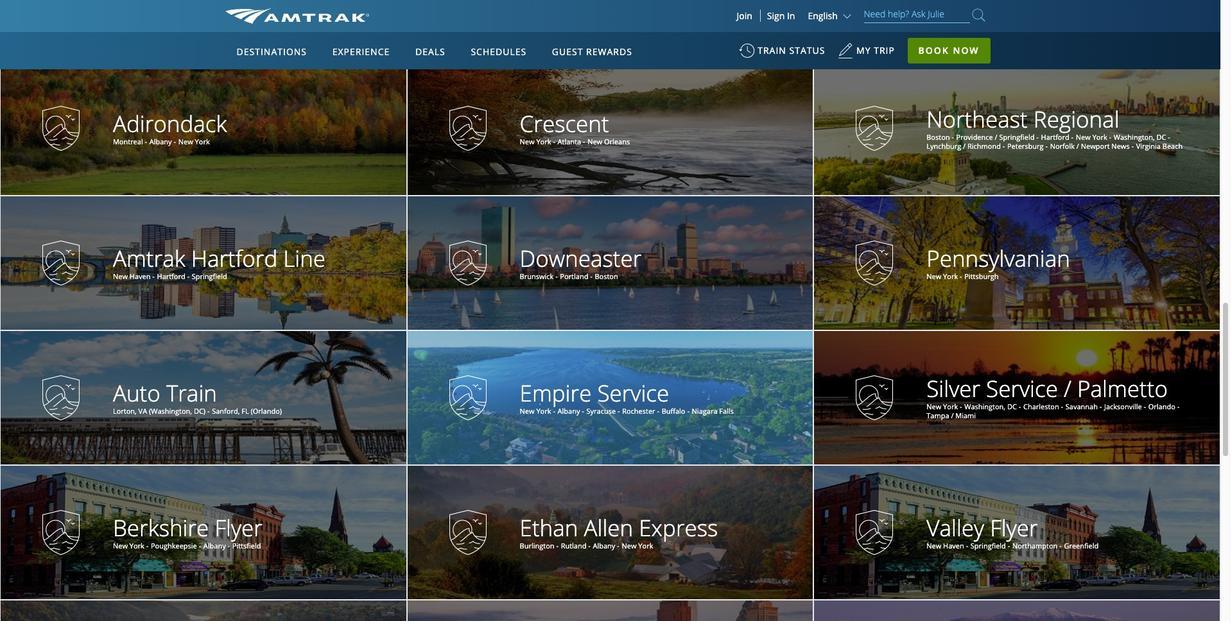 Task type: locate. For each thing, give the bounding box(es) containing it.
washington,
[[310, 2, 351, 12], [1114, 132, 1155, 142], [965, 402, 1006, 412]]

service
[[986, 374, 1058, 404], [598, 378, 669, 408]]

toronto niagara falls new york
[[927, 2, 1040, 12]]

1 vertical spatial boston
[[927, 132, 950, 142]]

2 horizontal spatial washington,
[[1114, 132, 1155, 142]]

silver
[[927, 374, 981, 404]]

regions map image
[[273, 107, 581, 287]]

hartford
[[1041, 132, 1070, 142], [191, 243, 278, 273], [157, 272, 185, 281]]

niagara inside empire service new york albany syracuse rochester buffalo niagara falls
[[692, 407, 718, 416]]

haven inside 'valley flyer new haven springfield northampton greenfield'
[[943, 541, 964, 551]]

silver service / palmetto new york washington, dc charleston savannah jacksonville orlando tampa / miami
[[927, 374, 1178, 421]]

springfield right providence on the top right of page
[[1000, 132, 1035, 142]]

1 horizontal spatial service
[[986, 374, 1058, 404]]

norfolk
[[1050, 141, 1075, 151]]

albany left pittsfield
[[203, 541, 226, 551]]

atlanta
[[558, 137, 581, 146]]

northeast regional image
[[856, 106, 893, 151], [856, 511, 893, 555]]

2 vertical spatial springfield
[[971, 541, 1006, 551]]

springfield inside 'valley flyer new haven springfield northampton greenfield'
[[971, 541, 1006, 551]]

adirondack
[[113, 108, 227, 139]]

springfield inside the northeast regional boston providence / springfield hartford new york washington, dc lynchburg / richmond petersburg norfolk / newport news virginia beach
[[1000, 132, 1035, 142]]

washington, left beach
[[1114, 132, 1155, 142]]

downeaster brunswick portland boston
[[520, 243, 642, 281]]

2 horizontal spatial boston
[[927, 132, 950, 142]]

baltimore
[[272, 2, 304, 12]]

1 vertical spatial niagara
[[692, 407, 718, 416]]

1 horizontal spatial haven
[[159, 2, 180, 12]]

1 vertical spatial dc
[[1157, 132, 1166, 142]]

dc left charleston
[[1008, 402, 1017, 412]]

rewards
[[586, 46, 632, 58]]

washington, right baltimore at the left of the page
[[310, 2, 351, 12]]

york inside ethan allen express burlington rutland albany new york
[[639, 541, 653, 551]]

0 vertical spatial springfield
[[1000, 132, 1035, 142]]

1 flyer from the left
[[215, 513, 263, 543]]

new inside ethan allen express burlington rutland albany new york
[[622, 541, 637, 551]]

0 horizontal spatial niagara
[[692, 407, 718, 416]]

pittsfield
[[232, 541, 261, 551]]

sign
[[767, 10, 785, 22]]

niagara right the toronto
[[960, 2, 985, 12]]

0 horizontal spatial falls
[[719, 407, 734, 416]]

berkshire
[[113, 513, 209, 543]]

richmond
[[968, 141, 1001, 151]]

york inside berkshire flyer new york poughkeepsie albany pittsfield
[[130, 541, 144, 551]]

guest rewards
[[552, 46, 632, 58]]

hartford inside the northeast regional boston providence / springfield hartford new york washington, dc lynchburg / richmond petersburg norfolk / newport news virginia beach
[[1041, 132, 1070, 142]]

albany inside berkshire flyer new york poughkeepsie albany pittsfield
[[203, 541, 226, 551]]

silver service / palmetto image
[[856, 376, 893, 421]]

washington, inside the northeast regional boston providence / springfield hartford new york washington, dc lynchburg / richmond petersburg norfolk / newport news virginia beach
[[1114, 132, 1155, 142]]

2 horizontal spatial dc
[[1157, 132, 1166, 142]]

downeaster image
[[449, 241, 487, 286]]

1 vertical spatial falls
[[719, 407, 734, 416]]

niagara
[[960, 2, 985, 12], [692, 407, 718, 416]]

lorton,
[[113, 407, 137, 416]]

petersburg
[[1008, 141, 1044, 151]]

new inside berkshire flyer new york poughkeepsie albany pittsfield
[[113, 541, 128, 551]]

1 vertical spatial haven
[[130, 272, 151, 281]]

boston inside downeaster brunswick portland boston
[[595, 272, 618, 281]]

tampa
[[927, 411, 949, 421]]

2 northeast regional image from the top
[[856, 511, 893, 555]]

0 horizontal spatial washington,
[[310, 2, 351, 12]]

0 horizontal spatial flyer
[[215, 513, 263, 543]]

flyer inside 'valley flyer new haven springfield northampton greenfield'
[[990, 513, 1038, 543]]

valley flyer new haven springfield northampton greenfield
[[927, 513, 1099, 551]]

new
[[143, 2, 158, 12], [187, 2, 202, 12], [520, 2, 535, 12], [1008, 2, 1023, 12], [1076, 132, 1091, 142], [178, 137, 193, 146], [520, 137, 535, 146], [588, 137, 602, 146], [113, 272, 128, 281], [927, 272, 942, 281], [927, 402, 942, 412], [520, 407, 535, 416], [113, 541, 128, 551], [622, 541, 637, 551], [927, 541, 942, 551]]

auto train lorton, va (washington, dc) sanford, fl (orlando)
[[113, 378, 282, 416]]

falls
[[987, 2, 1002, 12], [719, 407, 734, 416]]

0 vertical spatial dc
[[353, 2, 363, 12]]

in
[[787, 10, 795, 22]]

1 vertical spatial northeast regional image
[[856, 511, 893, 555]]

providence
[[957, 132, 993, 142]]

niagara right buffalo
[[692, 407, 718, 416]]

york inside pennsylvanian new york pittsburgh
[[943, 272, 958, 281]]

alt text image for auto
[[42, 376, 80, 421]]

empire
[[520, 378, 592, 408]]

service inside empire service new york albany syracuse rochester buffalo niagara falls
[[598, 378, 669, 408]]

1 vertical spatial alt text image
[[42, 106, 80, 151]]

service inside silver service / palmetto new york washington, dc charleston savannah jacksonville orlando tampa / miami
[[986, 374, 1058, 404]]

berkshire flyer new york poughkeepsie albany pittsfield
[[113, 513, 263, 551]]

york inside empire service new york albany syracuse rochester buffalo niagara falls
[[537, 407, 551, 416]]

0 horizontal spatial service
[[598, 378, 669, 408]]

newport
[[1081, 141, 1110, 151]]

springfield inside amtrak hartford line new haven hartford springfield
[[192, 272, 227, 281]]

northeast regional image for valley
[[856, 511, 893, 555]]

guest
[[552, 46, 583, 58]]

crescent
[[520, 108, 609, 139]]

0 vertical spatial haven
[[159, 2, 180, 12]]

1 vertical spatial springfield
[[192, 272, 227, 281]]

orlando
[[1149, 402, 1176, 412]]

alt text image
[[42, 0, 80, 16], [42, 106, 80, 151], [42, 376, 80, 421]]

york inside the adirondack montreal albany new york
[[195, 137, 210, 146]]

0 vertical spatial boston
[[113, 2, 136, 12]]

schedules
[[471, 46, 527, 58]]

downeaster
[[520, 243, 642, 273]]

albany inside the adirondack montreal albany new york
[[149, 137, 172, 146]]

2 horizontal spatial hartford
[[1041, 132, 1070, 142]]

None text field
[[108, 0, 393, 12], [515, 0, 800, 12], [922, 0, 1207, 12], [108, 108, 393, 146], [922, 243, 1207, 281], [515, 513, 800, 551], [108, 0, 393, 12], [515, 0, 800, 12], [922, 0, 1207, 12], [108, 108, 393, 146], [922, 243, 1207, 281], [515, 513, 800, 551]]

(orlando)
[[251, 407, 282, 416]]

1 horizontal spatial hartford
[[191, 243, 278, 273]]

1 horizontal spatial flyer
[[990, 513, 1038, 543]]

2 alt text image from the top
[[42, 106, 80, 151]]

alt text image for adirondack
[[42, 106, 80, 151]]

falls right buffalo
[[719, 407, 734, 416]]

dc right news
[[1157, 132, 1166, 142]]

2 flyer from the left
[[990, 513, 1038, 543]]

trip
[[874, 44, 895, 57]]

haven
[[159, 2, 180, 12], [130, 272, 151, 281], [943, 541, 964, 551]]

virginia
[[1136, 141, 1161, 151]]

boston
[[113, 2, 136, 12], [927, 132, 950, 142], [595, 272, 618, 281]]

springfield right amtrak
[[192, 272, 227, 281]]

flyer for valley flyer
[[990, 513, 1038, 543]]

pennsylvanian
[[927, 243, 1070, 273]]

pittsburgh
[[965, 272, 999, 281]]

carolinian / piedmont image
[[449, 0, 487, 16]]

0 vertical spatial alt text image
[[42, 0, 80, 16]]

news
[[1112, 141, 1130, 151]]

flyer inside berkshire flyer new york poughkeepsie albany pittsfield
[[215, 513, 263, 543]]

valley
[[927, 513, 984, 543]]

now
[[953, 44, 980, 57]]

2 vertical spatial dc
[[1008, 402, 1017, 412]]

train
[[166, 378, 217, 408]]

northeast
[[927, 104, 1028, 134]]

0 horizontal spatial haven
[[130, 272, 151, 281]]

sign in
[[767, 10, 795, 22]]

flyer
[[215, 513, 263, 543], [990, 513, 1038, 543]]

crescent new york atlanta new orleans
[[520, 108, 630, 146]]

springfield left the northampton at the right bottom of the page
[[971, 541, 1006, 551]]

2 vertical spatial washington,
[[965, 402, 1006, 412]]

sanford,
[[212, 407, 240, 416]]

/ right charleston
[[1064, 374, 1072, 404]]

new inside empire service new york albany syracuse rochester buffalo niagara falls
[[520, 407, 535, 416]]

boston new haven new york philadelphia baltimore washington, dc
[[113, 2, 363, 12]]

jacksonville
[[1105, 402, 1142, 412]]

service for silver
[[986, 374, 1058, 404]]

2 vertical spatial haven
[[943, 541, 964, 551]]

empire service new york albany syracuse rochester buffalo niagara falls
[[520, 378, 734, 416]]

/ right providence on the top right of page
[[995, 132, 998, 142]]

2 vertical spatial boston
[[595, 272, 618, 281]]

0 vertical spatial northeast regional image
[[856, 106, 893, 151]]

1 horizontal spatial boston
[[595, 272, 618, 281]]

amtrak
[[113, 243, 185, 273]]

1 alt text image from the top
[[42, 0, 80, 16]]

2 horizontal spatial haven
[[943, 541, 964, 551]]

3 alt text image from the top
[[42, 376, 80, 421]]

dc
[[353, 2, 363, 12], [1157, 132, 1166, 142], [1008, 402, 1017, 412]]

falls right search icon
[[987, 2, 1002, 12]]

1 vertical spatial washington,
[[1114, 132, 1155, 142]]

pennsylvanian image
[[856, 241, 893, 286]]

my trip button
[[838, 39, 895, 70]]

banner
[[0, 0, 1221, 297]]

washington, right tampa on the right bottom of the page
[[965, 402, 1006, 412]]

0 vertical spatial niagara
[[960, 2, 985, 12]]

va
[[138, 407, 147, 416]]

1 horizontal spatial falls
[[987, 2, 1002, 12]]

haven inside amtrak hartford line new haven hartford springfield
[[130, 272, 151, 281]]

None text field
[[922, 104, 1207, 151], [515, 108, 800, 146], [108, 243, 393, 281], [515, 243, 800, 281], [922, 374, 1207, 421], [108, 378, 393, 416], [515, 378, 800, 416], [108, 513, 393, 551], [922, 513, 1207, 551], [922, 104, 1207, 151], [515, 108, 800, 146], [108, 243, 393, 281], [515, 243, 800, 281], [922, 374, 1207, 421], [108, 378, 393, 416], [515, 378, 800, 416], [108, 513, 393, 551], [922, 513, 1207, 551]]

falls inside empire service new york albany syracuse rochester buffalo niagara falls
[[719, 407, 734, 416]]

albany right 'montreal'
[[149, 137, 172, 146]]

1 horizontal spatial dc
[[1008, 402, 1017, 412]]

1 northeast regional image from the top
[[856, 106, 893, 151]]

york inside the northeast regional boston providence / springfield hartford new york washington, dc lynchburg / richmond petersburg norfolk / newport news virginia beach
[[1093, 132, 1108, 142]]

boston inside the northeast regional boston providence / springfield hartford new york washington, dc lynchburg / richmond petersburg norfolk / newport news virginia beach
[[927, 132, 950, 142]]

experience
[[332, 46, 390, 58]]

dc up experience
[[353, 2, 363, 12]]

york inside crescent new york atlanta new orleans
[[537, 137, 551, 146]]

1 horizontal spatial washington,
[[965, 402, 1006, 412]]

albany left syracuse
[[558, 407, 580, 416]]

application
[[273, 107, 581, 287]]

albany right rutland at bottom
[[593, 541, 615, 551]]

2 vertical spatial alt text image
[[42, 376, 80, 421]]

ethan allen express image
[[449, 511, 487, 555]]

york
[[203, 2, 218, 12], [537, 2, 551, 12], [1025, 2, 1040, 12], [1093, 132, 1108, 142], [195, 137, 210, 146], [537, 137, 551, 146], [943, 272, 958, 281], [943, 402, 958, 412], [537, 407, 551, 416], [130, 541, 144, 551], [639, 541, 653, 551]]



Task type: vqa. For each thing, say whether or not it's contained in the screenshot.


Task type: describe. For each thing, give the bounding box(es) containing it.
0 vertical spatial washington,
[[310, 2, 351, 12]]

/ left miami
[[951, 411, 954, 421]]

palmetto
[[1078, 374, 1168, 404]]

toronto
[[927, 2, 953, 12]]

my trip
[[857, 44, 895, 57]]

buffalo
[[662, 407, 686, 416]]

/ right norfolk
[[1077, 141, 1079, 151]]

deals
[[415, 46, 445, 58]]

philadelphia
[[225, 2, 265, 12]]

schedules link
[[466, 32, 532, 69]]

miami
[[956, 411, 976, 421]]

empire service image
[[449, 376, 487, 421]]

orleans
[[604, 137, 630, 146]]

book now
[[919, 44, 980, 57]]

ethan
[[520, 513, 578, 543]]

0 vertical spatial falls
[[987, 2, 1002, 12]]

northampton
[[1013, 541, 1058, 551]]

0 horizontal spatial dc
[[353, 2, 363, 12]]

northeast regional image for northeast
[[856, 106, 893, 151]]

english
[[808, 10, 838, 22]]

ethan allen express burlington rutland albany new york
[[520, 513, 718, 551]]

dc)
[[194, 407, 206, 416]]

albany inside ethan allen express burlington rutland albany new york
[[593, 541, 615, 551]]

new inside pennsylvanian new york pittsburgh
[[927, 272, 942, 281]]

guest rewards button
[[547, 34, 638, 70]]

rutland
[[561, 541, 587, 551]]

new inside the northeast regional boston providence / springfield hartford new york washington, dc lynchburg / richmond petersburg norfolk / newport news virginia beach
[[1076, 132, 1091, 142]]

express
[[639, 513, 718, 543]]

amtrak hartford line new haven hartford springfield
[[113, 243, 326, 281]]

service for empire
[[598, 378, 669, 408]]

rochester
[[622, 407, 655, 416]]

join
[[737, 10, 753, 22]]

deals button
[[410, 34, 451, 70]]

syracuse
[[587, 407, 616, 416]]

raleigh
[[558, 2, 582, 12]]

destinations
[[237, 46, 307, 58]]

fl
[[242, 407, 249, 416]]

status
[[790, 44, 825, 57]]

book now button
[[908, 38, 991, 64]]

charleston
[[1024, 402, 1059, 412]]

regional
[[1034, 104, 1120, 134]]

dc inside the northeast regional boston providence / springfield hartford new york washington, dc lynchburg / richmond petersburg norfolk / newport news virginia beach
[[1157, 132, 1166, 142]]

albany inside empire service new york albany syracuse rochester buffalo niagara falls
[[558, 407, 580, 416]]

northeast regional boston providence / springfield hartford new york washington, dc lynchburg / richmond petersburg norfolk / newport news virginia beach
[[927, 104, 1183, 151]]

amtrak image
[[225, 8, 369, 24]]

join button
[[729, 10, 761, 22]]

experience button
[[327, 34, 395, 70]]

train
[[758, 44, 787, 57]]

new inside silver service / palmetto new york washington, dc charleston savannah jacksonville orlando tampa / miami
[[927, 402, 942, 412]]

line
[[283, 243, 326, 273]]

new inside amtrak hartford line new haven hartford springfield
[[113, 272, 128, 281]]

book
[[919, 44, 950, 57]]

flyer for berkshire flyer
[[215, 513, 263, 543]]

auto
[[113, 378, 160, 408]]

new york raleigh charlotte
[[520, 2, 619, 12]]

brunswick
[[520, 272, 554, 281]]

montreal
[[113, 137, 143, 146]]

portland
[[560, 272, 588, 281]]

/ left "richmond"
[[963, 141, 966, 151]]

lynchburg
[[927, 141, 961, 151]]

washington, inside silver service / palmetto new york washington, dc charleston savannah jacksonville orlando tampa / miami
[[965, 402, 1006, 412]]

crescent image
[[449, 106, 487, 151]]

pennsylvanian new york pittsburgh
[[927, 243, 1070, 281]]

banner containing join
[[0, 0, 1221, 297]]

york inside silver service / palmetto new york washington, dc charleston savannah jacksonville orlando tampa / miami
[[943, 402, 958, 412]]

search icon image
[[973, 6, 985, 24]]

sign in button
[[767, 10, 795, 22]]

poughkeepsie
[[151, 541, 197, 551]]

new inside 'valley flyer new haven springfield northampton greenfield'
[[927, 541, 942, 551]]

burlington
[[520, 541, 555, 551]]

allen
[[584, 513, 633, 543]]

savannah
[[1066, 402, 1098, 412]]

0 horizontal spatial hartford
[[157, 272, 185, 281]]

new inside the adirondack montreal albany new york
[[178, 137, 193, 146]]

maple leaf image
[[856, 0, 893, 16]]

1 horizontal spatial niagara
[[960, 2, 985, 12]]

train status link
[[739, 39, 825, 70]]

Please enter your search item search field
[[864, 6, 970, 23]]

application inside banner
[[273, 107, 581, 287]]

charlotte
[[588, 2, 619, 12]]

beach
[[1163, 141, 1183, 151]]

(washington,
[[149, 407, 192, 416]]

adirondack montreal albany new york
[[113, 108, 227, 146]]

train status
[[758, 44, 825, 57]]

english button
[[808, 10, 854, 22]]

my
[[857, 44, 871, 57]]

0 horizontal spatial boston
[[113, 2, 136, 12]]

dc inside silver service / palmetto new york washington, dc charleston savannah jacksonville orlando tampa / miami
[[1008, 402, 1017, 412]]



